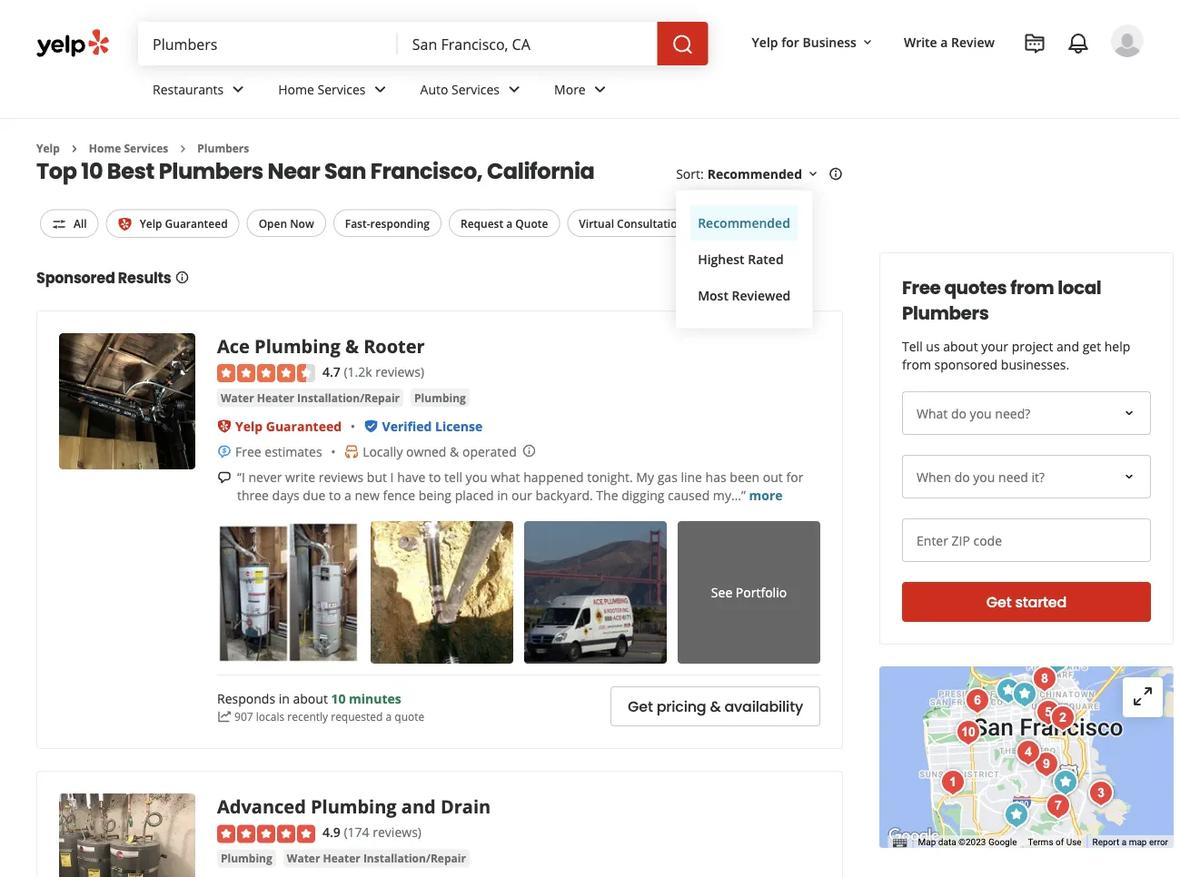 Task type: vqa. For each thing, say whether or not it's contained in the screenshot.
Cocktail Bars within the button
no



Task type: locate. For each thing, give the bounding box(es) containing it.
& for operated
[[450, 443, 459, 460]]

0 horizontal spatial services
[[124, 141, 168, 156]]

yelp for business
[[752, 33, 857, 50]]

for
[[782, 33, 799, 50], [786, 469, 803, 486]]

24 chevron down v2 image right more
[[589, 79, 611, 100]]

water down 4.9 star rating image
[[287, 851, 320, 866]]

0 vertical spatial about
[[943, 338, 978, 355]]

home services link right 16 chevron right v2 icon on the left
[[89, 141, 168, 156]]

24 chevron down v2 image inside auto services link
[[503, 79, 525, 100]]

& up tell
[[450, 443, 459, 460]]

2 horizontal spatial &
[[710, 697, 721, 717]]

notifications image
[[1068, 33, 1089, 55]]

yelp guaranteed up estimates
[[235, 418, 342, 435]]

reviews) right (174
[[373, 824, 422, 841]]

1 horizontal spatial and
[[1057, 338, 1079, 355]]

0 vertical spatial plumbing button
[[411, 389, 470, 407]]

water heater installation/repair button down 4.7
[[217, 389, 403, 407]]

none field up more
[[412, 34, 643, 54]]

None field
[[153, 34, 383, 54], [412, 34, 643, 54]]

0 horizontal spatial get
[[628, 697, 653, 717]]

for left business
[[782, 33, 799, 50]]

recommended
[[707, 165, 802, 183], [698, 214, 790, 232]]

for inside button
[[782, 33, 799, 50]]

1 vertical spatial from
[[902, 356, 931, 373]]

due
[[303, 487, 326, 504]]

1 horizontal spatial 24 chevron down v2 image
[[503, 79, 525, 100]]

0 horizontal spatial free
[[235, 443, 261, 460]]

24 chevron down v2 image inside restaurants link
[[227, 79, 249, 100]]

open now
[[259, 216, 314, 231]]

1 vertical spatial free
[[235, 443, 261, 460]]

When do you need it? field
[[902, 455, 1151, 499]]

heater down 4.9
[[323, 851, 360, 866]]

none field the near
[[412, 34, 643, 54]]

0 horizontal spatial guaranteed
[[165, 216, 228, 231]]

free
[[902, 275, 941, 301], [235, 443, 261, 460]]

plumbing up 'verified license'
[[414, 390, 466, 405]]

from down tell
[[902, 356, 931, 373]]

24 chevron down v2 image inside more link
[[589, 79, 611, 100]]

1 vertical spatial and
[[401, 794, 436, 819]]

1 horizontal spatial free
[[902, 275, 941, 301]]

recommended for recommended button
[[698, 214, 790, 232]]

1 vertical spatial plumbing link
[[217, 850, 276, 868]]

1 vertical spatial water
[[287, 851, 320, 866]]

caused
[[668, 487, 710, 504]]

0 vertical spatial home services link
[[264, 65, 406, 118]]

reviews) for and
[[373, 824, 422, 841]]

water heater installation/repair down 4.7
[[221, 390, 400, 405]]

& right pricing
[[710, 697, 721, 717]]

about up sponsored at the right
[[943, 338, 978, 355]]

get pricing & availability button
[[611, 687, 820, 727]]

plumbers up us
[[902, 301, 989, 326]]

plumbers right 16 chevron right v2 image
[[197, 141, 249, 156]]

do right when
[[955, 468, 970, 486]]

heater for water heater installation/repair link to the bottom
[[323, 851, 360, 866]]

but
[[367, 469, 387, 486]]

1 none field from the left
[[153, 34, 383, 54]]

you left need?
[[970, 405, 992, 422]]

water for top water heater installation/repair link
[[221, 390, 254, 405]]

installation/repair down (1.2k
[[297, 390, 400, 405]]

guaranteed up 16 info v2 image
[[165, 216, 228, 231]]

free quotes from local plumbers
[[902, 275, 1101, 326]]

water
[[221, 390, 254, 405], [287, 851, 320, 866]]

none field up restaurants link
[[153, 34, 383, 54]]

0 vertical spatial reviews)
[[376, 363, 424, 380]]

free estimates
[[235, 443, 322, 460]]

24 chevron down v2 image for auto services
[[503, 79, 525, 100]]

you for need?
[[970, 405, 992, 422]]

1 horizontal spatial home
[[278, 80, 314, 98]]

1 horizontal spatial to
[[429, 469, 441, 486]]

get started
[[987, 592, 1067, 613]]

filters group
[[36, 209, 705, 238]]

1 horizontal spatial guaranteed
[[266, 418, 342, 435]]

home services link up san
[[264, 65, 406, 118]]

services inside auto services link
[[452, 80, 500, 98]]

home services link
[[264, 65, 406, 118], [89, 141, 168, 156]]

when do you need it?
[[917, 468, 1045, 486]]

1 vertical spatial 10
[[331, 691, 346, 708]]

10 up 907 locals recently requested a quote
[[331, 691, 346, 708]]

0 horizontal spatial home services
[[89, 141, 168, 156]]

1 horizontal spatial 10
[[331, 691, 346, 708]]

0 horizontal spatial 10
[[81, 156, 103, 186]]

license
[[435, 418, 483, 435]]

yelp guaranteed
[[140, 216, 228, 231], [235, 418, 342, 435]]

water heater installation/repair down 4.9 (174 reviews)
[[287, 851, 466, 866]]

guaranteed inside filters group
[[165, 216, 228, 231]]

water heater installation/repair button down 4.9 (174 reviews)
[[283, 850, 470, 868]]

1 horizontal spatial about
[[943, 338, 978, 355]]

None search field
[[138, 22, 712, 65]]

most
[[698, 287, 729, 304]]

top 10 best plumbers near san francisco, california
[[36, 156, 595, 186]]

yelp inside user actions element
[[752, 33, 778, 50]]

0 vertical spatial get
[[987, 592, 1012, 613]]

What do you need? field
[[902, 392, 1151, 435]]

request a quote
[[461, 216, 548, 231]]

virtual
[[579, 216, 614, 231]]

yelp right "16 yelp guaranteed v2" icon
[[140, 216, 162, 231]]

0 vertical spatial and
[[1057, 338, 1079, 355]]

tell
[[902, 338, 923, 355]]

1 horizontal spatial home services
[[278, 80, 366, 98]]

requested
[[331, 710, 383, 725]]

iconyelpguaranteedbadgesmall image
[[217, 419, 232, 434], [217, 419, 232, 434]]

16 info v2 image
[[175, 270, 189, 285]]

yelp guaranteed button up 16 info v2 image
[[106, 209, 240, 238]]

0 vertical spatial do
[[951, 405, 967, 422]]

1 vertical spatial do
[[955, 468, 970, 486]]

plumbing button down 4.9 star rating image
[[217, 850, 276, 868]]

16 chevron right v2 image
[[67, 142, 82, 156]]

free inside "free quotes from local plumbers"
[[902, 275, 941, 301]]

1 horizontal spatial home services link
[[264, 65, 406, 118]]

24 chevron down v2 image
[[227, 79, 249, 100], [503, 79, 525, 100], [589, 79, 611, 100]]

san
[[324, 156, 366, 186]]

0 vertical spatial home
[[278, 80, 314, 98]]

more
[[749, 487, 783, 504]]

fast-
[[345, 216, 370, 231]]

guaranteed up estimates
[[266, 418, 342, 435]]

1 horizontal spatial plumbing button
[[411, 389, 470, 407]]

2 24 chevron down v2 image from the left
[[503, 79, 525, 100]]

to up being
[[429, 469, 441, 486]]

near
[[268, 156, 320, 186]]

0 horizontal spatial about
[[293, 691, 328, 708]]

"i
[[237, 469, 245, 486]]

tell us about your project and get help from sponsored businesses.
[[902, 338, 1131, 373]]

24 chevron down v2 image
[[369, 79, 391, 100]]

0 horizontal spatial none field
[[153, 34, 383, 54]]

4.9 (174 reviews)
[[323, 824, 422, 841]]

1 vertical spatial plumbing button
[[217, 850, 276, 868]]

2 vertical spatial &
[[710, 697, 721, 717]]

recommended inside button
[[698, 214, 790, 232]]

home down the find field
[[278, 80, 314, 98]]

yelp inside filters group
[[140, 216, 162, 231]]

services left 16 chevron right v2 image
[[124, 141, 168, 156]]

1 vertical spatial water heater installation/repair
[[287, 851, 466, 866]]

services for 24 chevron down v2 icon
[[318, 80, 366, 98]]

plumbers inside "free quotes from local plumbers"
[[902, 301, 989, 326]]

reviews) for &
[[376, 363, 424, 380]]

services right auto
[[452, 80, 500, 98]]

yelp guaranteed up 16 info v2 image
[[140, 216, 228, 231]]

water down 4.7 star rating image
[[221, 390, 254, 405]]

1 vertical spatial home services
[[89, 141, 168, 156]]

24 chevron down v2 image down the near text box
[[503, 79, 525, 100]]

code
[[973, 532, 1002, 549]]

user actions element
[[737, 23, 1169, 134]]

you
[[970, 405, 992, 422], [973, 468, 995, 486], [466, 469, 488, 486]]

get for get started
[[987, 592, 1012, 613]]

more link
[[749, 487, 783, 504]]

services
[[318, 80, 366, 98], [452, 80, 500, 98], [124, 141, 168, 156]]

0 vertical spatial recommended
[[707, 165, 802, 183]]

get pricing & availability
[[628, 697, 803, 717]]

0 horizontal spatial water
[[221, 390, 254, 405]]

responds in about 10 minutes
[[217, 691, 401, 708]]

0 vertical spatial 10
[[81, 156, 103, 186]]

0 horizontal spatial 24 chevron down v2 image
[[227, 79, 249, 100]]

locally
[[363, 443, 403, 460]]

& for rooter
[[345, 333, 359, 358]]

backyard.
[[536, 487, 593, 504]]

water heater installation/repair link down 4.7
[[217, 389, 403, 407]]

tonight.
[[587, 469, 633, 486]]

heater down 4.7 star rating image
[[257, 390, 294, 405]]

in
[[497, 487, 508, 504], [279, 691, 290, 708]]

do right what
[[951, 405, 967, 422]]

services left 24 chevron down v2 icon
[[318, 80, 366, 98]]

recommended up 'highest rated' button
[[698, 214, 790, 232]]

0 vertical spatial heater
[[257, 390, 294, 405]]

0 horizontal spatial heater
[[257, 390, 294, 405]]

get
[[1083, 338, 1101, 355]]

& inside get pricing & availability button
[[710, 697, 721, 717]]

1 vertical spatial guaranteed
[[266, 418, 342, 435]]

0 vertical spatial for
[[782, 33, 799, 50]]

business
[[803, 33, 857, 50]]

Find text field
[[153, 34, 383, 54]]

1 vertical spatial reviews)
[[373, 824, 422, 841]]

1 vertical spatial heater
[[323, 851, 360, 866]]

verified
[[382, 418, 432, 435]]

locally owned & operated
[[363, 443, 517, 460]]

1 horizontal spatial heater
[[323, 851, 360, 866]]

a
[[941, 33, 948, 50], [506, 216, 513, 231], [344, 487, 351, 504], [386, 710, 392, 725]]

0 vertical spatial water heater installation/repair
[[221, 390, 400, 405]]

1 vertical spatial get
[[628, 697, 653, 717]]

home services inside the business categories 'element'
[[278, 80, 366, 98]]

best
[[107, 156, 154, 186]]

10 right the top
[[81, 156, 103, 186]]

1 horizontal spatial none field
[[412, 34, 643, 54]]

from
[[1010, 275, 1054, 301], [902, 356, 931, 373]]

1 vertical spatial water heater installation/repair link
[[283, 850, 470, 868]]

my
[[636, 469, 654, 486]]

installation/repair down 4.9 (174 reviews)
[[363, 851, 466, 866]]

yelp guaranteed button up estimates
[[235, 418, 342, 435]]

& for availability
[[710, 697, 721, 717]]

24 chevron down v2 image right restaurants
[[227, 79, 249, 100]]

sponsored results
[[36, 267, 171, 288]]

you up placed
[[466, 469, 488, 486]]

0 vertical spatial installation/repair
[[297, 390, 400, 405]]

0 horizontal spatial plumbing button
[[217, 850, 276, 868]]

1 vertical spatial recommended
[[698, 214, 790, 232]]

plumbing button up 'verified license'
[[411, 389, 470, 407]]

in up "locals"
[[279, 691, 290, 708]]

home services left 24 chevron down v2 icon
[[278, 80, 366, 98]]

free for free estimates
[[235, 443, 261, 460]]

in down what
[[497, 487, 508, 504]]

plumbing button
[[411, 389, 470, 407], [217, 850, 276, 868]]

get left started
[[987, 592, 1012, 613]]

1 horizontal spatial yelp guaranteed
[[235, 418, 342, 435]]

1 horizontal spatial services
[[318, 80, 366, 98]]

ace
[[217, 333, 250, 358]]

plumbing button for the left plumbing link
[[217, 850, 276, 868]]

1 horizontal spatial get
[[987, 592, 1012, 613]]

home right 16 chevron right v2 icon on the left
[[89, 141, 121, 156]]

2 none field from the left
[[412, 34, 643, 54]]

to
[[429, 469, 441, 486], [329, 487, 341, 504]]

and left drain
[[401, 794, 436, 819]]

1 horizontal spatial from
[[1010, 275, 1054, 301]]

reviews) down "rooter"
[[376, 363, 424, 380]]

0 vertical spatial water
[[221, 390, 254, 405]]

0 horizontal spatial to
[[329, 487, 341, 504]]

home services right 16 chevron right v2 icon on the left
[[89, 141, 168, 156]]

0 horizontal spatial home
[[89, 141, 121, 156]]

plumbing link up 'verified license'
[[411, 389, 470, 407]]

advanced plumbing and drain link
[[217, 794, 491, 819]]

reviewed
[[732, 287, 791, 304]]

local
[[1058, 275, 1101, 301]]

do for when
[[955, 468, 970, 486]]

about up "recently"
[[293, 691, 328, 708]]

2 horizontal spatial 24 chevron down v2 image
[[589, 79, 611, 100]]

0 horizontal spatial from
[[902, 356, 931, 373]]

and left get
[[1057, 338, 1079, 355]]

fast-responding
[[345, 216, 430, 231]]

1 vertical spatial in
[[279, 691, 290, 708]]

1 vertical spatial about
[[293, 691, 328, 708]]

water heater installation/repair link down 4.9 (174 reviews)
[[283, 850, 470, 868]]

yelp left business
[[752, 33, 778, 50]]

0 vertical spatial home services
[[278, 80, 366, 98]]

0 vertical spatial guaranteed
[[165, 216, 228, 231]]

write
[[904, 33, 937, 50]]

enter zip code
[[917, 532, 1002, 549]]

you inside "i never write reviews but i have to tell you what happened tonight. my gas line has been out for three days due to a new fence being placed in our backyard. the digging caused my…"
[[466, 469, 488, 486]]

0 vertical spatial &
[[345, 333, 359, 358]]

16 free estimates v2 image
[[217, 445, 232, 459]]

1 horizontal spatial in
[[497, 487, 508, 504]]

0 vertical spatial from
[[1010, 275, 1054, 301]]

0 vertical spatial yelp guaranteed
[[140, 216, 228, 231]]

digging
[[622, 487, 665, 504]]

business categories element
[[138, 65, 1144, 118]]

being
[[419, 487, 452, 504]]

get left pricing
[[628, 697, 653, 717]]

services inside home services link
[[318, 80, 366, 98]]

to down reviews on the left of the page
[[329, 487, 341, 504]]

write
[[285, 469, 315, 486]]

1 vertical spatial &
[[450, 443, 459, 460]]

you for need
[[973, 468, 995, 486]]

info icon image
[[522, 444, 537, 458], [522, 444, 537, 458]]

0 vertical spatial free
[[902, 275, 941, 301]]

you left need
[[973, 468, 995, 486]]

need
[[999, 468, 1028, 486]]

recommended button
[[691, 205, 798, 241]]

free left quotes
[[902, 275, 941, 301]]

0 horizontal spatial yelp guaranteed
[[140, 216, 228, 231]]

Near text field
[[412, 34, 643, 54]]

need?
[[995, 405, 1030, 422]]

home services
[[278, 80, 366, 98], [89, 141, 168, 156]]

recommended for recommended popup button
[[707, 165, 802, 183]]

top
[[36, 156, 77, 186]]

1 vertical spatial home services link
[[89, 141, 168, 156]]

1 horizontal spatial &
[[450, 443, 459, 460]]

for right out
[[786, 469, 803, 486]]

free right 16 free estimates v2 image
[[235, 443, 261, 460]]

3 24 chevron down v2 image from the left
[[589, 79, 611, 100]]

restaurants
[[153, 80, 224, 98]]

about inside 'tell us about your project and get help from sponsored businesses.'
[[943, 338, 978, 355]]

  text field
[[902, 519, 1151, 562]]

from left local
[[1010, 275, 1054, 301]]

0 horizontal spatial &
[[345, 333, 359, 358]]

quote
[[395, 710, 424, 725]]

1 vertical spatial installation/repair
[[363, 851, 466, 866]]

0 vertical spatial plumbing link
[[411, 389, 470, 407]]

us
[[926, 338, 940, 355]]

1 24 chevron down v2 image from the left
[[227, 79, 249, 100]]

0 vertical spatial water heater installation/repair link
[[217, 389, 403, 407]]

recommended up recommended button
[[707, 165, 802, 183]]

plumbing link
[[411, 389, 470, 407], [217, 850, 276, 868]]

what
[[917, 405, 948, 422]]

0 vertical spatial in
[[497, 487, 508, 504]]

1 horizontal spatial water
[[287, 851, 320, 866]]

1 vertical spatial yelp guaranteed
[[235, 418, 342, 435]]

for inside "i never write reviews but i have to tell you what happened tonight. my gas line has been out for three days due to a new fence being placed in our backyard. the digging caused my…"
[[786, 469, 803, 486]]

& up (1.2k
[[345, 333, 359, 358]]

recently
[[287, 710, 328, 725]]

from inside "free quotes from local plumbers"
[[1010, 275, 1054, 301]]

1 vertical spatial for
[[786, 469, 803, 486]]

plumbing link down 4.9 star rating image
[[217, 850, 276, 868]]

review
[[951, 33, 995, 50]]

2 horizontal spatial services
[[452, 80, 500, 98]]



Task type: describe. For each thing, give the bounding box(es) containing it.
1 horizontal spatial plumbing link
[[411, 389, 470, 407]]

minutes
[[349, 691, 401, 708]]

see portfolio
[[711, 584, 787, 602]]

(174
[[344, 824, 369, 841]]

virtual consultations
[[579, 216, 690, 231]]

plumbing button for plumbing link to the right
[[411, 389, 470, 407]]

0 vertical spatial water heater installation/repair button
[[217, 389, 403, 407]]

highest rated button
[[691, 241, 798, 277]]

i
[[390, 469, 394, 486]]

16 filter v2 image
[[52, 217, 66, 232]]

0 horizontal spatial plumbing link
[[217, 850, 276, 868]]

16 speech v2 image
[[217, 471, 232, 485]]

water for water heater installation/repair link to the bottom
[[287, 851, 320, 866]]

availability
[[724, 697, 803, 717]]

yelp up free estimates
[[235, 418, 263, 435]]

days
[[272, 487, 300, 504]]

most reviewed button
[[691, 277, 798, 314]]

4.7
[[323, 363, 341, 380]]

responds
[[217, 691, 275, 708]]

ace plumbing & rooter link
[[217, 333, 425, 358]]

see
[[711, 584, 732, 602]]

francisco,
[[370, 156, 483, 186]]

projects image
[[1024, 33, 1046, 55]]

4.7 (1.2k reviews)
[[323, 363, 424, 380]]

recommended button
[[707, 165, 820, 183]]

fast-responding button
[[333, 209, 442, 237]]

0 horizontal spatial home services link
[[89, 141, 168, 156]]

installation/repair for water heater installation/repair link to the bottom
[[363, 851, 466, 866]]

a inside button
[[506, 216, 513, 231]]

zip
[[952, 532, 970, 549]]

pricing
[[657, 697, 706, 717]]

24 chevron down v2 image for restaurants
[[227, 79, 249, 100]]

yelp link
[[36, 141, 60, 156]]

been
[[730, 469, 760, 486]]

more
[[554, 80, 586, 98]]

sort:
[[676, 165, 704, 183]]

about for your
[[943, 338, 978, 355]]

placed
[[455, 487, 494, 504]]

plumbers down restaurants link
[[159, 156, 263, 186]]

and inside 'tell us about your project and get help from sponsored businesses.'
[[1057, 338, 1079, 355]]

plumbing up 4.7 star rating image
[[254, 333, 340, 358]]

help
[[1105, 338, 1131, 355]]

the
[[596, 487, 618, 504]]

now
[[290, 216, 314, 231]]

most reviewed
[[698, 287, 791, 304]]

4.7 star rating image
[[217, 365, 315, 383]]

our
[[512, 487, 532, 504]]

fence
[[383, 487, 415, 504]]

none field the find
[[153, 34, 383, 54]]

never
[[248, 469, 282, 486]]

gas
[[657, 469, 678, 486]]

"i never write reviews but i have to tell you what happened tonight. my gas line has been out for three days due to a new fence being placed in our backyard. the digging caused my…"
[[237, 469, 803, 504]]

heater for top water heater installation/repair link
[[257, 390, 294, 405]]

new
[[355, 487, 380, 504]]

yelp left 16 chevron right v2 icon on the left
[[36, 141, 60, 156]]

16 chevron down v2 image
[[860, 35, 875, 50]]

businesses.
[[1001, 356, 1070, 373]]

0 vertical spatial yelp guaranteed button
[[106, 209, 240, 238]]

home inside home services link
[[278, 80, 314, 98]]

16 chevron right v2 image
[[176, 142, 190, 156]]

0 vertical spatial to
[[429, 469, 441, 486]]

started
[[1015, 592, 1067, 613]]

out
[[763, 469, 783, 486]]

see portfolio link
[[678, 522, 820, 664]]

from inside 'tell us about your project and get help from sponsored businesses.'
[[902, 356, 931, 373]]

highest rated
[[698, 251, 784, 268]]

john s. image
[[1111, 25, 1144, 57]]

1 vertical spatial yelp guaranteed button
[[235, 418, 342, 435]]

24 chevron down v2 image for more
[[589, 79, 611, 100]]

search image
[[672, 34, 694, 56]]

plumbing up (174
[[311, 794, 397, 819]]

installation/repair for top water heater installation/repair link
[[297, 390, 400, 405]]

water heater installation/repair for the bottommost the water heater installation/repair button
[[287, 851, 466, 866]]

three
[[237, 487, 269, 504]]

your
[[981, 338, 1008, 355]]

about for 10
[[293, 691, 328, 708]]

write a review link
[[897, 25, 1002, 58]]

0 horizontal spatial and
[[401, 794, 436, 819]]

907 locals recently requested a quote
[[235, 710, 424, 725]]

yelp guaranteed inside the yelp guaranteed button
[[140, 216, 228, 231]]

restaurants link
[[138, 65, 264, 118]]

auto
[[420, 80, 448, 98]]

16 yelp guaranteed v2 image
[[118, 217, 132, 232]]

16 info v2 image
[[829, 167, 843, 181]]

sponsored
[[36, 267, 115, 288]]

do for what
[[951, 405, 967, 422]]

it?
[[1032, 468, 1045, 486]]

1 vertical spatial to
[[329, 487, 341, 504]]

plumbers link
[[197, 141, 249, 156]]

ace plumbing & rooter
[[217, 333, 425, 358]]

1 vertical spatial home
[[89, 141, 121, 156]]

water heater installation/repair for topmost the water heater installation/repair button
[[221, 390, 400, 405]]

reviews
[[319, 469, 364, 486]]

16 chevron down v2 image
[[806, 167, 820, 181]]

responding
[[370, 216, 430, 231]]

0 horizontal spatial in
[[279, 691, 290, 708]]

in inside "i never write reviews but i have to tell you what happened tonight. my gas line has been out for three days due to a new fence being placed in our backyard. the digging caused my…"
[[497, 487, 508, 504]]

get started button
[[902, 582, 1151, 622]]

all
[[74, 216, 87, 231]]

sponsored
[[934, 356, 998, 373]]

has
[[706, 469, 727, 486]]

4.9
[[323, 824, 341, 841]]

plumbing down 4.9 star rating image
[[221, 851, 272, 866]]

what do you need?
[[917, 405, 1030, 422]]

1 vertical spatial water heater installation/repair button
[[283, 850, 470, 868]]

owned
[[406, 443, 446, 460]]

4.9 star rating image
[[217, 826, 315, 844]]

write a review
[[904, 33, 995, 50]]

estimates
[[265, 443, 322, 460]]

verified license button
[[382, 418, 483, 435]]

get for get pricing & availability
[[628, 697, 653, 717]]

(1.2k
[[344, 363, 372, 380]]

request a quote button
[[449, 209, 560, 237]]

auto services
[[420, 80, 500, 98]]

open now button
[[247, 209, 326, 237]]

a inside "i never write reviews but i have to tell you what happened tonight. my gas line has been out for three days due to a new fence being placed in our backyard. the digging caused my…"
[[344, 487, 351, 504]]

16 verified v2 image
[[364, 419, 378, 434]]

tell
[[444, 469, 462, 486]]

quote
[[515, 216, 548, 231]]

16 trending v2 image
[[217, 710, 232, 725]]

907
[[235, 710, 253, 725]]

enter
[[917, 532, 948, 549]]

free for free quotes from local plumbers
[[902, 275, 941, 301]]

services for 24 chevron down v2 image inside auto services link
[[452, 80, 500, 98]]

project
[[1012, 338, 1053, 355]]

locals
[[256, 710, 285, 725]]

16 locally owned v2 image
[[344, 445, 359, 459]]

california
[[487, 156, 595, 186]]



